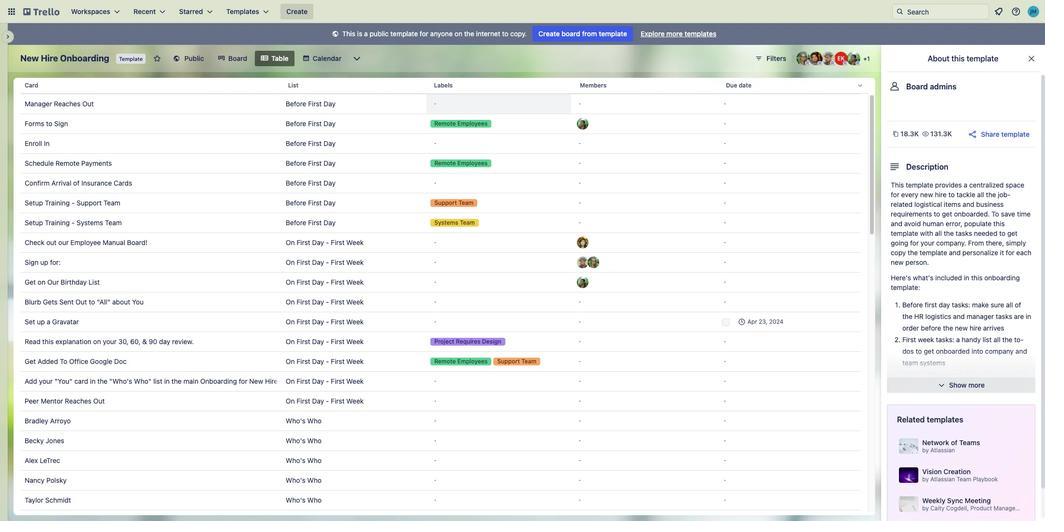 Task type: describe. For each thing, give the bounding box(es) containing it.
131.3k
[[930, 130, 952, 138]]

logistics
[[925, 312, 951, 321]]

due date
[[726, 82, 751, 89]]

who's for alex letrec
[[286, 456, 305, 465]]

- for check out our employee manual board!
[[326, 238, 329, 247]]

alex letrec
[[25, 456, 60, 465]]

trello inside weekly sync meeting by caity cogdell, product manager @ trello
[[1026, 505, 1041, 512]]

sure
[[991, 301, 1004, 309]]

to up items
[[948, 191, 955, 199]]

to inside "row"
[[60, 357, 67, 366]]

new inside "link"
[[249, 377, 263, 385]]

the up person.
[[908, 249, 918, 257]]

workspaces button
[[65, 4, 126, 19]]

create for create
[[286, 7, 308, 15]]

- for set up a gravatar
[[326, 318, 329, 326]]

5 week from the top
[[346, 318, 364, 326]]

row containing read this explanation on your 30, 60, & 90 day review.
[[21, 332, 861, 352]]

all down centralized
[[977, 191, 984, 199]]

- for get added to office google doc
[[326, 357, 329, 366]]

blurb gets sent out to "all" about you
[[25, 298, 144, 306]]

they'll
[[925, 394, 944, 402]]

day for add your "you" card in the "who's who" list in the main onboarding for new hires trello board
[[312, 377, 324, 385]]

team down cards on the left top of the page
[[103, 199, 120, 207]]

peer mentor reaches out link
[[25, 392, 278, 411]]

from
[[968, 239, 984, 247]]

template up person.
[[920, 249, 947, 257]]

row containing check out our employee manual board!
[[21, 233, 861, 253]]

template up every
[[906, 181, 933, 189]]

2024
[[769, 318, 783, 325]]

0 horizontal spatial support
[[77, 199, 102, 207]]

who inside "before first day tasks: make sure all of the hr logistics and manager tasks are in order before the new hire arrives first week tasks: a handy list all the to- dos to get onboarded into company and team systems who's who list: help the newbie orient themselves and learn all about the key people they'll encounter at work"
[[923, 370, 938, 379]]

1
[[867, 55, 870, 62]]

by for weekly sync meeting
[[922, 505, 929, 512]]

this member is an admin of this workspace. image for priscilla parjet (priscillaparjet) icon
[[855, 61, 860, 65]]

samantha pivlot (samanthapivlot) image
[[577, 237, 589, 249]]

the left to- at the bottom right
[[1002, 336, 1012, 344]]

members
[[580, 82, 607, 89]]

employees for forms to sign
[[457, 120, 488, 127]]

@
[[1019, 505, 1025, 512]]

board link
[[212, 51, 253, 66]]

the left key
[[999, 382, 1009, 390]]

1 vertical spatial tasks:
[[936, 336, 954, 344]]

manager inside table
[[25, 100, 52, 108]]

day for blurb gets sent out to "all" about you
[[312, 298, 324, 306]]

it
[[1000, 249, 1004, 257]]

the up company.
[[944, 229, 954, 237]]

order
[[902, 324, 919, 332]]

0 vertical spatial tasks:
[[952, 301, 970, 309]]

before for setup training - systems team
[[286, 219, 306, 227]]

- for read this explanation on your 30, 60, & 90 day review.
[[326, 338, 329, 346]]

jeremy miller (jeremymiller198) image
[[1028, 6, 1039, 17]]

copy
[[891, 249, 906, 257]]

template inside button
[[1001, 130, 1030, 138]]

for right going
[[910, 239, 919, 247]]

0 horizontal spatial sign
[[25, 258, 38, 266]]

board for board
[[228, 54, 247, 62]]

first inside "before first day tasks: make sure all of the hr logistics and manager tasks are in order before the new hire arrives first week tasks: a handy list all the to- dos to get onboarded into company and team systems who's who list: help the newbie orient themselves and learn all about the key people they'll encounter at work"
[[902, 336, 916, 344]]

labels
[[434, 82, 453, 89]]

manager
[[967, 312, 994, 321]]

read
[[25, 338, 40, 346]]

60,
[[130, 338, 140, 346]]

of inside network of teams by atlassian
[[951, 439, 957, 447]]

setup for setup training - systems team
[[25, 219, 43, 227]]

out
[[46, 238, 56, 247]]

more for show
[[968, 381, 985, 389]]

day for sign up for:
[[312, 258, 324, 266]]

cell inside "row"
[[427, 94, 571, 114]]

a inside "row"
[[47, 318, 50, 326]]

all down human
[[935, 229, 942, 237]]

make
[[972, 301, 989, 309]]

color: purple, title: "project requires design" element
[[430, 338, 505, 346]]

for up related
[[891, 191, 899, 199]]

row containing sign up for:
[[21, 252, 861, 273]]

color: green, title: "remote employees" element for get added to office google doc
[[430, 358, 491, 366]]

gravatar
[[52, 318, 79, 326]]

row containing get on our birthday list
[[21, 272, 861, 293]]

on for list
[[286, 278, 295, 286]]

here's
[[891, 274, 911, 282]]

before first day tasks: make sure all of the hr logistics and manager tasks are in order before the new hire arrives first week tasks: a handy list all the to- dos to get onboarded into company and team systems who's who list: help the newbie orient themselves and learn all about the key people they'll encounter at work
[[902, 301, 1031, 402]]

at
[[980, 394, 986, 402]]

setup for setup training - support team
[[25, 199, 43, 207]]

on for in
[[286, 377, 295, 385]]

1 horizontal spatial amy freiderson (amyfreiderson) image
[[796, 52, 810, 65]]

day inside "before first day tasks: make sure all of the hr logistics and manager tasks are in order before the new hire arrives first week tasks: a handy list all the to- dos to get onboarded into company and team systems who's who list: help the newbie orient themselves and learn all about the key people they'll encounter at work"
[[939, 301, 950, 309]]

who's who for bradley arroyo
[[286, 417, 322, 425]]

your inside this template provides a centralized space for every new hire to tackle all the job- related logistical items and business requirements to get onboarded. to save time and avoid human error, populate this template with all the tasks needed to get going for your company. from there, simply copy the template and personalize it for each new person.
[[921, 239, 934, 247]]

color: orange, title: "support team" element inside support team button
[[430, 199, 477, 207]]

insurance
[[81, 179, 112, 187]]

our
[[47, 278, 59, 286]]

sign up for:
[[25, 258, 61, 266]]

explanation
[[55, 338, 91, 346]]

template:
[[891, 283, 920, 292]]

get added to office google doc link
[[25, 352, 278, 371]]

row containing set up a gravatar
[[21, 312, 861, 332]]

there,
[[986, 239, 1004, 247]]

2 horizontal spatial get
[[1007, 229, 1018, 237]]

week for your
[[346, 338, 364, 346]]

before for setup training - support team
[[286, 199, 306, 207]]

Board name text field
[[15, 51, 114, 66]]

starred button
[[173, 4, 218, 19]]

to-
[[1014, 336, 1024, 344]]

enroll in link
[[25, 134, 278, 153]]

you
[[132, 298, 144, 306]]

all right sure
[[1006, 301, 1013, 309]]

enroll
[[25, 139, 42, 147]]

space
[[1006, 181, 1024, 189]]

description
[[906, 162, 948, 171]]

support for color: orange, title: "support team" element inside the support team button
[[434, 199, 457, 206]]

peer mentor reaches out
[[25, 397, 105, 405]]

of inside table
[[73, 179, 80, 187]]

bradley arroyo link
[[25, 412, 278, 431]]

all up company
[[994, 336, 1000, 344]]

forms to sign
[[25, 119, 68, 128]]

5 on from the top
[[286, 318, 295, 326]]

alex
[[25, 456, 38, 465]]

nancy polsky
[[25, 476, 67, 485]]

share
[[981, 130, 999, 138]]

2 horizontal spatial on
[[454, 29, 462, 38]]

day for get on our birthday list
[[312, 278, 324, 286]]

before for forms to sign
[[286, 119, 306, 128]]

23,
[[759, 318, 767, 325]]

+
[[863, 55, 867, 62]]

before for manager reaches out
[[286, 100, 306, 108]]

team up manual
[[105, 219, 122, 227]]

encounter
[[946, 394, 978, 402]]

row containing card
[[21, 74, 868, 97]]

list button
[[284, 74, 430, 97]]

new inside "before first day tasks: make sure all of the hr logistics and manager tasks are in order before the new hire arrives first week tasks: a handy list all the to- dos to get onboarded into company and team systems who's who list: help the newbie orient themselves and learn all about the key people they'll encounter at work"
[[955, 324, 968, 332]]

before first day for setup training - systems team
[[286, 219, 336, 227]]

to up there,
[[999, 229, 1005, 237]]

remote employees for get added to office google doc
[[434, 358, 488, 365]]

apr
[[747, 318, 757, 325]]

setup training - systems team
[[25, 219, 122, 227]]

on first day - first week for in
[[286, 377, 364, 385]]

list inside button
[[288, 82, 298, 89]]

get on our birthday list link
[[25, 273, 278, 292]]

project
[[434, 338, 454, 345]]

company
[[985, 347, 1014, 355]]

primary element
[[0, 0, 1045, 23]]

row containing setup training - systems team
[[21, 213, 861, 233]]

gets
[[43, 298, 58, 306]]

all right learn
[[971, 382, 978, 390]]

in inside here's what's included in this onboarding template:
[[964, 274, 969, 282]]

this right about
[[951, 54, 965, 63]]

template right from
[[599, 29, 627, 38]]

"you"
[[55, 377, 72, 385]]

a right "is"
[[364, 29, 368, 38]]

1 vertical spatial list
[[89, 278, 100, 286]]

0 vertical spatial get
[[942, 210, 952, 218]]

employees for schedule remote payments
[[457, 160, 488, 167]]

sm image
[[331, 29, 340, 39]]

to left "copy."
[[502, 29, 508, 38]]

onboarding inside "link"
[[200, 377, 237, 385]]

on for to
[[286, 298, 295, 306]]

by for network of teams
[[922, 447, 929, 454]]

0 vertical spatial new
[[920, 191, 933, 199]]

training for support
[[45, 199, 70, 207]]

to inside "before first day tasks: make sure all of the hr logistics and manager tasks are in order before the new hire arrives first week tasks: a handy list all the to- dos to get onboarded into company and team systems who's who list: help the newbie orient themselves and learn all about the key people they'll encounter at work"
[[916, 347, 922, 355]]

about inside "before first day tasks: make sure all of the hr logistics and manager tasks are in order before the new hire arrives first week tasks: a handy list all the to- dos to get onboarded into company and team systems who's who list: help the newbie orient themselves and learn all about the key people they'll encounter at work"
[[979, 382, 997, 390]]

ellie kulick (elliekulick2) image
[[834, 52, 848, 65]]

the down logistics at the right bottom
[[943, 324, 953, 332]]

who's who for becky jones
[[286, 437, 322, 445]]

this member is an admin of this workspace. image for andre gorte (andregorte) image
[[818, 61, 822, 65]]

onboarded.
[[954, 210, 990, 218]]

day for get added to office google doc
[[312, 357, 324, 366]]

0 horizontal spatial systems
[[77, 219, 103, 227]]

manager reaches out link
[[25, 94, 278, 114]]

on for manual
[[286, 238, 295, 247]]

before first day for manager reaches out
[[286, 100, 336, 108]]

simply
[[1006, 239, 1026, 247]]

1 horizontal spatial your
[[103, 338, 117, 346]]

related templates
[[897, 415, 963, 424]]

table link
[[255, 51, 294, 66]]

and left avoid
[[891, 220, 902, 228]]

network
[[922, 439, 949, 447]]

systems
[[920, 359, 946, 367]]

filters button
[[752, 51, 789, 66]]

this inside "row"
[[42, 338, 54, 346]]

1 horizontal spatial on
[[93, 338, 101, 346]]

1 vertical spatial reaches
[[65, 397, 91, 405]]

1 vertical spatial templates
[[927, 415, 963, 424]]

1 vertical spatial color: orange, title: "support team" element
[[493, 358, 540, 366]]

color: yellow, title: "systems team" element
[[430, 219, 479, 227]]

before first day for setup training - support team
[[286, 199, 336, 207]]

day for forms to sign
[[324, 119, 336, 128]]

setup training - systems team link
[[25, 213, 278, 233]]

0 vertical spatial out
[[82, 100, 94, 108]]

&
[[142, 338, 147, 346]]

weekly
[[922, 497, 945, 505]]

row containing taylor schmidt
[[21, 490, 861, 511]]

in right card
[[90, 377, 96, 385]]

trello inside "link"
[[283, 377, 300, 385]]

taylor
[[25, 496, 43, 504]]

to left "all"
[[89, 298, 95, 306]]

- for peer mentor reaches out
[[326, 397, 329, 405]]

public
[[370, 29, 389, 38]]

priscilla parjet (priscillaparjet) image for before first day
[[577, 118, 589, 130]]

each
[[1016, 249, 1031, 257]]

row containing becky jones
[[21, 431, 861, 451]]

for right it at the right of page
[[1006, 249, 1014, 257]]

create for create board from template
[[538, 29, 560, 38]]

this for this is a public template for anyone on the internet to copy.
[[342, 29, 355, 38]]

on for google
[[286, 357, 295, 366]]

read this explanation on your 30, 60, & 90 day review.
[[25, 338, 194, 346]]

needed
[[974, 229, 997, 237]]

team down support team button
[[460, 219, 475, 226]]

for left anyone
[[420, 29, 428, 38]]

board for board admins
[[906, 82, 928, 91]]

table containing manager reaches out
[[14, 74, 875, 521]]

the left hr
[[902, 312, 912, 321]]

0 horizontal spatial new
[[891, 258, 904, 266]]

and right logistics at the right bottom
[[953, 312, 965, 321]]

confirm
[[25, 179, 50, 187]]

by inside vision creation by atlassian team playbook
[[922, 476, 929, 483]]

team inside vision creation by atlassian team playbook
[[957, 476, 971, 483]]

product
[[970, 505, 992, 512]]

who's who for nancy polsky
[[286, 476, 322, 485]]

save
[[1001, 210, 1015, 218]]

before for schedule remote payments
[[286, 159, 306, 167]]

with
[[920, 229, 933, 237]]

setup training - support team link
[[25, 193, 278, 213]]

the up show more
[[968, 370, 978, 379]]

requires
[[456, 338, 480, 345]]



Task type: locate. For each thing, give the bounding box(es) containing it.
8 row from the top
[[21, 213, 861, 233]]

1 by from the top
[[922, 447, 929, 454]]

2 week from the top
[[346, 258, 364, 266]]

1 vertical spatial create
[[538, 29, 560, 38]]

9 row from the top
[[21, 233, 861, 253]]

board right hires
[[302, 377, 320, 385]]

day for setup training - support team
[[324, 199, 336, 207]]

15 row from the top
[[21, 352, 861, 372]]

7 week from the top
[[346, 357, 364, 366]]

this member is an admin of this workspace. image
[[805, 61, 810, 65], [818, 61, 822, 65], [830, 61, 835, 65], [855, 61, 860, 65]]

training up out
[[45, 219, 70, 227]]

up for for:
[[40, 258, 48, 266]]

before first day for enroll in
[[286, 139, 336, 147]]

1 vertical spatial amy freiderson (amyfreiderson) image
[[588, 257, 599, 268]]

7 on first day - first week from the top
[[286, 357, 364, 366]]

1 vertical spatial list
[[153, 377, 162, 385]]

week for manual
[[346, 238, 364, 247]]

remote for forms to sign
[[434, 120, 456, 127]]

0 vertical spatial manager
[[25, 100, 52, 108]]

blurb
[[25, 298, 41, 306]]

14 row from the top
[[21, 332, 861, 352]]

row containing schedule remote payments
[[21, 153, 861, 174]]

30,
[[118, 338, 128, 346]]

out for sent
[[76, 298, 87, 306]]

manager inside weekly sync meeting by caity cogdell, product manager @ trello
[[994, 505, 1018, 512]]

team
[[902, 359, 918, 367]]

jones
[[46, 437, 64, 445]]

color: green, title: "remote employees" element for schedule remote payments
[[430, 160, 491, 167]]

4 row from the top
[[21, 133, 861, 154]]

2 atlassian from the top
[[930, 476, 955, 483]]

0 notifications image
[[993, 6, 1004, 17]]

2 row from the top
[[21, 94, 861, 114]]

teams
[[959, 439, 980, 447]]

1 horizontal spatial list
[[983, 336, 992, 344]]

get on our birthday list
[[25, 278, 100, 286]]

color: orange, title: "support team" element up systems team
[[430, 199, 477, 207]]

1 horizontal spatial support team
[[497, 358, 536, 365]]

on for your
[[286, 338, 295, 346]]

setup
[[25, 199, 43, 207], [25, 219, 43, 227]]

board left table link
[[228, 54, 247, 62]]

members button
[[576, 74, 722, 97]]

row containing setup training - support team
[[21, 193, 861, 213]]

remote employees button down labels button
[[427, 114, 571, 133]]

training for systems
[[45, 219, 70, 227]]

2 horizontal spatial new
[[955, 324, 968, 332]]

onboarding inside board name text field
[[60, 53, 109, 63]]

explore more templates link
[[635, 26, 722, 42]]

new down copy
[[891, 258, 904, 266]]

8 week from the top
[[346, 377, 364, 385]]

public
[[184, 54, 204, 62]]

day for manager reaches out
[[324, 100, 336, 108]]

13 row from the top
[[21, 312, 861, 332]]

on first day - first week for list
[[286, 278, 364, 286]]

set up a gravatar link
[[25, 312, 278, 332]]

this left "is"
[[342, 29, 355, 38]]

3 on from the top
[[286, 278, 295, 286]]

this member is an admin of this workspace. image left +
[[855, 61, 860, 65]]

list right who"
[[153, 377, 162, 385]]

chris temperson (christemperson) image
[[577, 257, 589, 268]]

before for enroll in
[[286, 139, 306, 147]]

tasks inside "before first day tasks: make sure all of the hr logistics and manager tasks are in order before the new hire arrives first week tasks: a handy list all the to- dos to get onboarded into company and team systems who's who list: help the newbie orient themselves and learn all about the key people they'll encounter at work"
[[996, 312, 1012, 321]]

dos
[[902, 347, 914, 355]]

the left the "who's
[[97, 377, 107, 385]]

priscilla parjet (priscillaparjet) image
[[847, 52, 860, 65]]

1 horizontal spatial get
[[942, 210, 952, 218]]

20 row from the top
[[21, 451, 861, 471]]

1 row from the top
[[21, 74, 868, 97]]

create inside button
[[286, 7, 308, 15]]

day for confirm arrival of insurance cards
[[324, 179, 336, 187]]

cell
[[427, 94, 571, 114]]

3 this member is an admin of this workspace. image from the left
[[830, 61, 835, 65]]

a inside this template provides a centralized space for every new hire to tackle all the job- related logistical items and business requirements to get onboarded. to save time and avoid human error, populate this template with all the tasks needed to get going for your company. from there, simply copy the template and personalize it for each new person.
[[964, 181, 967, 189]]

more
[[666, 29, 683, 38], [968, 381, 985, 389]]

on up google
[[93, 338, 101, 346]]

andre gorte (andregorte) image
[[809, 52, 823, 65]]

hr
[[914, 312, 924, 321]]

of
[[73, 179, 80, 187], [1015, 301, 1021, 309], [951, 439, 957, 447]]

atlassian inside vision creation by atlassian team playbook
[[930, 476, 955, 483]]

who's who for alex letrec
[[286, 456, 322, 465]]

week for google
[[346, 357, 364, 366]]

get added to office google doc
[[25, 357, 127, 366]]

1 training from the top
[[45, 199, 70, 207]]

row
[[21, 74, 868, 97], [21, 94, 861, 114], [21, 114, 861, 134], [21, 133, 861, 154], [21, 153, 861, 174], [21, 173, 861, 193], [21, 193, 861, 213], [21, 213, 861, 233], [21, 233, 861, 253], [21, 252, 861, 273], [21, 272, 861, 293], [21, 292, 861, 312], [21, 312, 861, 332], [21, 332, 861, 352], [21, 352, 861, 372], [21, 371, 861, 392], [21, 391, 861, 412], [21, 411, 861, 431], [21, 431, 861, 451], [21, 451, 861, 471], [21, 471, 861, 491], [21, 490, 861, 511], [21, 510, 861, 521]]

row containing enroll in
[[21, 133, 861, 154]]

list right birthday
[[89, 278, 100, 286]]

amy freiderson (amyfreiderson) image left chris temperson (christemperson) icon
[[796, 52, 810, 65]]

2 remote employees button from the top
[[427, 154, 571, 173]]

7 row from the top
[[21, 193, 861, 213]]

design
[[482, 338, 501, 345]]

this down the save
[[993, 220, 1005, 228]]

2 by from the top
[[922, 476, 929, 483]]

for inside add your "you" card in the "who's who" list in the main onboarding for new hires trello board "link"
[[239, 377, 247, 385]]

22 row from the top
[[21, 490, 861, 511]]

1 horizontal spatial tasks
[[996, 312, 1012, 321]]

create button
[[280, 4, 313, 19]]

1 vertical spatial priscilla parjet (priscillaparjet) image
[[577, 277, 589, 288]]

5 who's who from the top
[[286, 496, 322, 504]]

sync
[[947, 497, 963, 505]]

template right 'share'
[[1001, 130, 1030, 138]]

onboarding right main
[[200, 377, 237, 385]]

for left hires
[[239, 377, 247, 385]]

on first day - first week for to
[[286, 298, 364, 306]]

day for enroll in
[[324, 139, 336, 147]]

0 horizontal spatial trello
[[283, 377, 300, 385]]

board
[[228, 54, 247, 62], [906, 82, 928, 91], [302, 377, 320, 385]]

remote for get added to office google doc
[[434, 358, 456, 365]]

1 who's from the top
[[286, 417, 305, 425]]

2 employees from the top
[[457, 160, 488, 167]]

remote employees for forms to sign
[[434, 120, 488, 127]]

included
[[935, 274, 962, 282]]

anyone
[[430, 29, 453, 38]]

1 vertical spatial setup
[[25, 219, 43, 227]]

get inside "before first day tasks: make sure all of the hr logistics and manager tasks are in order before the new hire arrives first week tasks: a handy list all the to- dos to get onboarded into company and team systems who's who list: help the newbie orient themselves and learn all about the key people they'll encounter at work"
[[924, 347, 934, 355]]

8 on first day - first week from the top
[[286, 377, 364, 385]]

0 horizontal spatial list
[[89, 278, 100, 286]]

1 horizontal spatial support
[[434, 199, 457, 206]]

support
[[77, 199, 102, 207], [434, 199, 457, 206], [497, 358, 520, 365]]

1 vertical spatial this
[[891, 181, 904, 189]]

row containing blurb gets sent out to "all" about you
[[21, 292, 861, 312]]

your left 30,
[[103, 338, 117, 346]]

to inside this template provides a centralized space for every new hire to tackle all the job- related logistical items and business requirements to get onboarded. to save time and avoid human error, populate this template with all the tasks needed to get going for your company. from there, simply copy the template and personalize it for each new person.
[[992, 210, 999, 218]]

-
[[72, 199, 75, 207], [72, 219, 75, 227], [326, 238, 329, 247], [326, 258, 329, 266], [326, 278, 329, 286], [326, 298, 329, 306], [326, 318, 329, 326], [326, 338, 329, 346], [326, 357, 329, 366], [326, 377, 329, 385], [326, 397, 329, 405]]

project requires design button
[[427, 332, 571, 352]]

0 vertical spatial your
[[921, 239, 934, 247]]

4 who's who from the top
[[286, 476, 322, 485]]

get up blurb
[[25, 278, 36, 286]]

0 horizontal spatial create
[[286, 7, 308, 15]]

day for setup training - systems team
[[324, 219, 336, 227]]

8 on from the top
[[286, 377, 295, 385]]

0 vertical spatial get
[[25, 278, 36, 286]]

list down table
[[288, 82, 298, 89]]

time
[[1017, 210, 1031, 218]]

day for read this explanation on your 30, 60, & 90 day review.
[[312, 338, 324, 346]]

0 horizontal spatial your
[[39, 377, 53, 385]]

who's who for taylor schmidt
[[286, 496, 322, 504]]

0 vertical spatial employees
[[457, 120, 488, 127]]

1 remote employees from the top
[[434, 120, 488, 127]]

1 horizontal spatial more
[[968, 381, 985, 389]]

0 horizontal spatial to
[[60, 357, 67, 366]]

0 vertical spatial templates
[[684, 29, 716, 38]]

2 vertical spatial of
[[951, 439, 957, 447]]

1 horizontal spatial sign
[[54, 119, 68, 128]]

back to home image
[[23, 4, 59, 19]]

alex letrec link
[[25, 451, 278, 471]]

new left hires
[[249, 377, 263, 385]]

4 week from the top
[[346, 298, 364, 306]]

to right forms at the top left of page
[[46, 119, 52, 128]]

about inside "row"
[[112, 298, 130, 306]]

9 on first day - first week from the top
[[286, 397, 364, 405]]

setup down confirm
[[25, 199, 43, 207]]

3 who's who from the top
[[286, 456, 322, 465]]

the left main
[[171, 377, 182, 385]]

schedule remote payments link
[[25, 154, 278, 173]]

a left gravatar
[[47, 318, 50, 326]]

systems inside button
[[434, 219, 458, 226]]

3 row from the top
[[21, 114, 861, 134]]

board left admins
[[906, 82, 928, 91]]

0 vertical spatial create
[[286, 7, 308, 15]]

open information menu image
[[1011, 7, 1021, 16]]

this for this template provides a centralized space for every new hire to tackle all the job- related logistical items and business requirements to get onboarded. to save time and avoid human error, populate this template with all the tasks needed to get going for your company. from there, simply copy the template and personalize it for each new person.
[[891, 181, 904, 189]]

3 who's from the top
[[286, 456, 305, 465]]

- for add your "you" card in the "who's who" list in the main onboarding for new hires trello board
[[326, 377, 329, 385]]

sign down manager reaches out at the left of the page
[[54, 119, 68, 128]]

training down arrival
[[45, 199, 70, 207]]

get for get on our birthday list
[[25, 278, 36, 286]]

0 horizontal spatial of
[[73, 179, 80, 187]]

row containing confirm arrival of insurance cards
[[21, 173, 861, 193]]

tasks down error,
[[956, 229, 972, 237]]

into
[[972, 347, 983, 355]]

bradley
[[25, 417, 48, 425]]

1 vertical spatial manager
[[994, 505, 1018, 512]]

get for get added to office google doc
[[25, 357, 36, 366]]

atlassian up weekly
[[930, 476, 955, 483]]

- for blurb gets sent out to "all" about you
[[326, 298, 329, 306]]

1 horizontal spatial create
[[538, 29, 560, 38]]

2 color: green, title: "remote employees" element from the top
[[430, 160, 491, 167]]

the left internet
[[464, 29, 474, 38]]

6 on first day - first week from the top
[[286, 338, 364, 346]]

17 row from the top
[[21, 391, 861, 412]]

up right set
[[37, 318, 45, 326]]

1 vertical spatial up
[[37, 318, 45, 326]]

1 horizontal spatial systems
[[434, 219, 458, 226]]

employees for get added to office google doc
[[457, 358, 488, 365]]

of right arrival
[[73, 179, 80, 187]]

0 vertical spatial remote employees
[[434, 120, 488, 127]]

who's
[[902, 370, 922, 379]]

row containing add your "you" card in the "who's who" list in the main onboarding for new hires trello board
[[21, 371, 861, 392]]

0 horizontal spatial templates
[[684, 29, 716, 38]]

in
[[964, 274, 969, 282], [1026, 312, 1031, 321], [90, 377, 96, 385], [164, 377, 170, 385]]

0 vertical spatial more
[[666, 29, 683, 38]]

list inside "before first day tasks: make sure all of the hr logistics and manager tasks are in order before the new hire arrives first week tasks: a handy list all the to- dos to get onboarded into company and team systems who's who list: help the newbie orient themselves and learn all about the key people they'll encounter at work"
[[983, 336, 992, 344]]

3 on first day - first week from the top
[[286, 278, 364, 286]]

a
[[364, 29, 368, 38], [964, 181, 967, 189], [47, 318, 50, 326], [956, 336, 960, 344]]

4 who's from the top
[[286, 476, 305, 485]]

populate
[[964, 220, 992, 228]]

who's for bradley arroyo
[[286, 417, 305, 425]]

Search field
[[904, 4, 988, 19]]

add your "you" card in the "who's who" list in the main onboarding for new hires trello board
[[25, 377, 320, 385]]

and down company.
[[949, 249, 961, 257]]

color: green, title: "remote employees" element for forms to sign
[[430, 120, 491, 128]]

hire down provides
[[935, 191, 947, 199]]

2 who's who from the top
[[286, 437, 322, 445]]

board admins
[[906, 82, 956, 91]]

1 vertical spatial on
[[38, 278, 45, 286]]

weekly sync meeting by caity cogdell, product manager @ trello
[[922, 497, 1041, 512]]

1 setup from the top
[[25, 199, 43, 207]]

amy freiderson (amyfreiderson) image down samantha pivlot (samanthapivlot) icon at the right of the page
[[588, 257, 599, 268]]

support down insurance
[[77, 199, 102, 207]]

0 vertical spatial amy freiderson (amyfreiderson) image
[[796, 52, 810, 65]]

6 before first day from the top
[[286, 199, 336, 207]]

this member is an admin of this workspace. image
[[843, 61, 847, 65]]

0 vertical spatial up
[[40, 258, 48, 266]]

day up logistics at the right bottom
[[939, 301, 950, 309]]

list down arrives
[[983, 336, 992, 344]]

19 row from the top
[[21, 431, 861, 451]]

setup inside setup training - systems team link
[[25, 219, 43, 227]]

1 employees from the top
[[457, 120, 488, 127]]

and down to- at the bottom right
[[1015, 347, 1027, 355]]

2 training from the top
[[45, 219, 70, 227]]

this
[[951, 54, 965, 63], [993, 220, 1005, 228], [971, 274, 982, 282], [42, 338, 54, 346]]

1 horizontal spatial about
[[979, 382, 997, 390]]

1 horizontal spatial board
[[302, 377, 320, 385]]

support for bottommost color: orange, title: "support team" element
[[497, 358, 520, 365]]

first
[[925, 301, 937, 309]]

1 get from the top
[[25, 278, 36, 286]]

template right about
[[967, 54, 998, 63]]

1 vertical spatial by
[[922, 476, 929, 483]]

color: green, title: "remote employees" element
[[430, 120, 491, 128], [430, 160, 491, 167], [430, 358, 491, 366]]

your down with
[[921, 239, 934, 247]]

schmidt
[[45, 496, 71, 504]]

1 atlassian from the top
[[930, 447, 955, 454]]

9 week from the top
[[346, 397, 364, 405]]

a up the onboarded
[[956, 336, 960, 344]]

by inside network of teams by atlassian
[[922, 447, 929, 454]]

people
[[902, 394, 924, 402]]

0 horizontal spatial get
[[924, 347, 934, 355]]

all
[[977, 191, 984, 199], [935, 229, 942, 237], [1006, 301, 1013, 309], [994, 336, 1000, 344], [971, 382, 978, 390]]

week for list
[[346, 278, 364, 286]]

remote employees button for forms to sign
[[427, 114, 571, 133]]

before first day for forms to sign
[[286, 119, 336, 128]]

enroll in
[[25, 139, 50, 147]]

4 this member is an admin of this workspace. image from the left
[[855, 61, 860, 65]]

show
[[949, 381, 967, 389]]

support team down project requires design button
[[497, 358, 536, 365]]

vision creation by atlassian team playbook
[[922, 468, 998, 483]]

chris temperson (christemperson) image
[[822, 52, 835, 65]]

1 horizontal spatial of
[[951, 439, 957, 447]]

18 row from the top
[[21, 411, 861, 431]]

support inside button
[[434, 199, 457, 206]]

remote employees button up support team button
[[427, 154, 571, 173]]

avoid
[[904, 220, 921, 228]]

on first day - first week for manual
[[286, 238, 364, 247]]

get up simply
[[1007, 229, 1018, 237]]

row containing peer mentor reaches out
[[21, 391, 861, 412]]

remote employees button
[[427, 114, 571, 133], [427, 154, 571, 173]]

1 vertical spatial more
[[968, 381, 985, 389]]

3 employees from the top
[[457, 358, 488, 365]]

before first day for confirm arrival of insurance cards
[[286, 179, 336, 187]]

search image
[[896, 8, 904, 15]]

2 who's from the top
[[286, 437, 305, 445]]

template
[[390, 29, 418, 38], [599, 29, 627, 38], [967, 54, 998, 63], [1001, 130, 1030, 138], [906, 181, 933, 189], [891, 229, 918, 237], [920, 249, 947, 257]]

a inside "before first day tasks: make sure all of the hr logistics and manager tasks are in order before the new hire arrives first week tasks: a handy list all the to- dos to get onboarded into company and team systems who's who list: help the newbie orient themselves and learn all about the key people they'll encounter at work"
[[956, 336, 960, 344]]

company.
[[936, 239, 966, 247]]

card
[[25, 82, 38, 89]]

get down week
[[924, 347, 934, 355]]

up for a
[[37, 318, 45, 326]]

board
[[562, 29, 580, 38]]

help
[[952, 370, 966, 379]]

and
[[963, 200, 974, 208], [891, 220, 902, 228], [949, 249, 961, 257], [953, 312, 965, 321], [1015, 347, 1027, 355], [940, 382, 951, 390]]

star or unstar board image
[[153, 55, 161, 62]]

0 horizontal spatial hire
[[935, 191, 947, 199]]

setup up check
[[25, 219, 43, 227]]

confirm arrival of insurance cards
[[25, 179, 132, 187]]

support team inside button
[[434, 199, 474, 206]]

team down project requires design button
[[521, 358, 536, 365]]

in inside "before first day tasks: make sure all of the hr logistics and manager tasks are in order before the new hire arrives first week tasks: a handy list all the to- dos to get onboarded into company and team systems who's who list: help the newbie orient themselves and learn all about the key people they'll encounter at work"
[[1026, 312, 1031, 321]]

12 row from the top
[[21, 292, 861, 312]]

2 remote employees from the top
[[434, 160, 488, 167]]

2 before first day from the top
[[286, 119, 336, 128]]

this inside this template provides a centralized space for every new hire to tackle all the job- related logistical items and business requirements to get onboarded. to save time and avoid human error, populate this template with all the tasks needed to get going for your company. from there, simply copy the template and personalize it for each new person.
[[891, 181, 904, 189]]

who for schmidt
[[307, 496, 322, 504]]

added
[[38, 357, 58, 366]]

to right dos
[[916, 347, 922, 355]]

1 before first day from the top
[[286, 100, 336, 108]]

week for to
[[346, 298, 364, 306]]

0 horizontal spatial day
[[159, 338, 170, 346]]

card
[[74, 377, 88, 385]]

in right included
[[964, 274, 969, 282]]

more for explore
[[666, 29, 683, 38]]

2 on from the top
[[286, 258, 295, 266]]

0 vertical spatial sign
[[54, 119, 68, 128]]

sign down check
[[25, 258, 38, 266]]

atlassian up vision
[[930, 447, 955, 454]]

5 before first day from the top
[[286, 179, 336, 187]]

1 horizontal spatial to
[[992, 210, 999, 218]]

this member is an admin of this workspace. image for chris temperson (christemperson) icon
[[830, 61, 835, 65]]

4 before first day from the top
[[286, 159, 336, 167]]

0 vertical spatial atlassian
[[930, 447, 955, 454]]

support down project requires design button
[[497, 358, 520, 365]]

setup inside setup training - support team link
[[25, 199, 43, 207]]

4 on first day - first week from the top
[[286, 298, 364, 306]]

1 vertical spatial remote employees
[[434, 160, 488, 167]]

sign up for: link
[[25, 253, 278, 272]]

support team up systems team
[[434, 199, 474, 206]]

3 color: green, title: "remote employees" element from the top
[[430, 358, 491, 366]]

to left office at the left bottom of the page
[[60, 357, 67, 366]]

and down tackle
[[963, 200, 974, 208]]

1 on first day - first week from the top
[[286, 238, 364, 247]]

support up systems team
[[434, 199, 457, 206]]

templates down they'll at the right of the page
[[927, 415, 963, 424]]

more inside 'button'
[[968, 381, 985, 389]]

table
[[14, 74, 875, 521]]

amy freiderson (amyfreiderson) image
[[796, 52, 810, 65], [588, 257, 599, 268]]

day inside table
[[159, 338, 170, 346]]

0 horizontal spatial more
[[666, 29, 683, 38]]

6 on from the top
[[286, 338, 295, 346]]

reaches up the forms to sign
[[54, 100, 81, 108]]

1 horizontal spatial onboarding
[[200, 377, 237, 385]]

23 row from the top
[[21, 510, 861, 521]]

2 vertical spatial employees
[[457, 358, 488, 365]]

week for in
[[346, 377, 364, 385]]

1 horizontal spatial new
[[249, 377, 263, 385]]

11 row from the top
[[21, 272, 861, 293]]

1 horizontal spatial trello
[[1026, 505, 1041, 512]]

on first day - first week for your
[[286, 338, 364, 346]]

4 on from the top
[[286, 298, 295, 306]]

row containing alex letrec
[[21, 451, 861, 471]]

board!
[[127, 238, 148, 247]]

5 who's from the top
[[286, 496, 305, 504]]

of inside "before first day tasks: make sure all of the hr logistics and manager tasks are in order before the new hire arrives first week tasks: a handy list all the to- dos to get onboarded into company and team systems who's who list: help the newbie orient themselves and learn all about the key people they'll encounter at work"
[[1015, 301, 1021, 309]]

arroyo
[[50, 417, 71, 425]]

21 row from the top
[[21, 471, 861, 491]]

list inside "link"
[[153, 377, 162, 385]]

becky jones
[[25, 437, 64, 445]]

1 who's who from the top
[[286, 417, 322, 425]]

3 before first day from the top
[[286, 139, 336, 147]]

3 remote employees from the top
[[434, 358, 488, 365]]

day for check out our employee manual board!
[[312, 238, 324, 247]]

0 vertical spatial color: green, title: "remote employees" element
[[430, 120, 491, 128]]

5 row from the top
[[21, 153, 861, 174]]

day for set up a gravatar
[[312, 318, 324, 326]]

0 horizontal spatial support team
[[434, 199, 474, 206]]

color: orange, title: "support team" element down project requires design button
[[493, 358, 540, 366]]

this inside this template provides a centralized space for every new hire to tackle all the job- related logistical items and business requirements to get onboarded. to save time and avoid human error, populate this template with all the tasks needed to get going for your company. from there, simply copy the template and personalize it for each new person.
[[993, 220, 1005, 228]]

0 horizontal spatial color: orange, title: "support team" element
[[430, 199, 477, 207]]

2 vertical spatial color: green, title: "remote employees" element
[[430, 358, 491, 366]]

who for polsky
[[307, 476, 322, 485]]

7 before first day from the top
[[286, 219, 336, 227]]

1 vertical spatial atlassian
[[930, 476, 955, 483]]

share template
[[981, 130, 1030, 138]]

your inside "link"
[[39, 377, 53, 385]]

16 row from the top
[[21, 371, 861, 392]]

who for jones
[[307, 437, 322, 445]]

hire inside "before first day tasks: make sure all of the hr logistics and manager tasks are in order before the new hire arrives first week tasks: a handy list all the to- dos to get onboarded into company and team systems who's who list: help the newbie orient themselves and learn all about the key people they'll encounter at work"
[[970, 324, 981, 332]]

1 priscilla parjet (priscillaparjet) image from the top
[[577, 118, 589, 130]]

tasks inside this template provides a centralized space for every new hire to tackle all the job- related logistical items and business requirements to get onboarded. to save time and avoid human error, populate this template with all the tasks needed to get going for your company. from there, simply copy the template and personalize it for each new person.
[[956, 229, 972, 237]]

customize views image
[[352, 54, 362, 63]]

color: orange, title: "support team" element
[[430, 199, 477, 207], [493, 358, 540, 366]]

row containing get added to office google doc
[[21, 352, 861, 372]]

1 vertical spatial day
[[159, 338, 170, 346]]

who's for taylor schmidt
[[286, 496, 305, 504]]

person.
[[905, 258, 929, 266]]

5 on first day - first week from the top
[[286, 318, 364, 326]]

due
[[726, 82, 737, 89]]

tasks down sure
[[996, 312, 1012, 321]]

before first day for schedule remote payments
[[286, 159, 336, 167]]

0 horizontal spatial new
[[20, 53, 39, 63]]

3 week from the top
[[346, 278, 364, 286]]

who for letrec
[[307, 456, 322, 465]]

project requires design
[[434, 338, 501, 345]]

new left hire
[[20, 53, 39, 63]]

0 vertical spatial support team
[[434, 199, 474, 206]]

1 color: green, title: "remote employees" element from the top
[[430, 120, 491, 128]]

2 setup from the top
[[25, 219, 43, 227]]

remote for schedule remote payments
[[434, 160, 456, 167]]

2 this member is an admin of this workspace. image from the left
[[818, 61, 822, 65]]

about
[[112, 298, 130, 306], [979, 382, 997, 390]]

0 vertical spatial reaches
[[54, 100, 81, 108]]

0 vertical spatial color: orange, title: "support team" element
[[430, 199, 477, 207]]

2 vertical spatial on
[[93, 338, 101, 346]]

1 horizontal spatial day
[[939, 301, 950, 309]]

day for schedule remote payments
[[324, 159, 336, 167]]

6 week from the top
[[346, 338, 364, 346]]

template right public
[[390, 29, 418, 38]]

0 vertical spatial trello
[[283, 377, 300, 385]]

0 vertical spatial new
[[20, 53, 39, 63]]

who's for nancy polsky
[[286, 476, 305, 485]]

team up systems team
[[458, 199, 474, 206]]

before inside "before first day tasks: make sure all of the hr logistics and manager tasks are in order before the new hire arrives first week tasks: a handy list all the to- dos to get onboarded into company and team systems who's who list: help the newbie orient themselves and learn all about the key people they'll encounter at work"
[[902, 301, 923, 309]]

this member is an admin of this workspace. image left the ellie kulick (elliekulick2) icon
[[818, 61, 822, 65]]

1 vertical spatial about
[[979, 382, 997, 390]]

atlassian inside network of teams by atlassian
[[930, 447, 955, 454]]

more right "explore"
[[666, 29, 683, 38]]

on first day - first week for google
[[286, 357, 364, 366]]

review.
[[172, 338, 194, 346]]

to down business at the right of the page
[[992, 210, 999, 218]]

about left you
[[112, 298, 130, 306]]

onboarding right hire
[[60, 53, 109, 63]]

0 horizontal spatial this
[[342, 29, 355, 38]]

0 vertical spatial by
[[922, 447, 929, 454]]

by up vision
[[922, 447, 929, 454]]

priscilla parjet (priscillaparjet) image
[[577, 118, 589, 130], [577, 277, 589, 288]]

new inside board name text field
[[20, 53, 39, 63]]

0 horizontal spatial about
[[112, 298, 130, 306]]

1 vertical spatial tasks
[[996, 312, 1012, 321]]

personalize
[[962, 249, 998, 257]]

row containing nancy polsky
[[21, 471, 861, 491]]

taylor schmidt
[[25, 496, 71, 504]]

hire inside this template provides a centralized space for every new hire to tackle all the job- related logistical items and business requirements to get onboarded. to save time and avoid human error, populate this template with all the tasks needed to get going for your company. from there, simply copy the template and personalize it for each new person.
[[935, 191, 947, 199]]

1 vertical spatial out
[[76, 298, 87, 306]]

0 vertical spatial about
[[112, 298, 130, 306]]

remote employees for schedule remote payments
[[434, 160, 488, 167]]

human
[[923, 220, 944, 228]]

for
[[420, 29, 428, 38], [891, 191, 899, 199], [910, 239, 919, 247], [1006, 249, 1014, 257], [239, 377, 247, 385]]

2 vertical spatial board
[[302, 377, 320, 385]]

- for get on our birthday list
[[326, 278, 329, 286]]

new up handy
[[955, 324, 968, 332]]

row containing forms to sign
[[21, 114, 861, 134]]

2 horizontal spatial of
[[1015, 301, 1021, 309]]

this template provides a centralized space for every new hire to tackle all the job- related logistical items and business requirements to get onboarded. to save time and avoid human error, populate this template with all the tasks needed to get going for your company. from there, simply copy the template and personalize it for each new person.
[[891, 181, 1031, 266]]

1 vertical spatial sign
[[25, 258, 38, 266]]

in left main
[[164, 377, 170, 385]]

9 on from the top
[[286, 397, 295, 405]]

7 on from the top
[[286, 357, 295, 366]]

- for sign up for:
[[326, 258, 329, 266]]

manager
[[25, 100, 52, 108], [994, 505, 1018, 512]]

row containing bradley arroyo
[[21, 411, 861, 431]]

priscilla parjet (priscillaparjet) image for on first day - first week
[[577, 277, 589, 288]]

out for reaches
[[93, 397, 105, 405]]

2 on first day - first week from the top
[[286, 258, 364, 266]]

0 vertical spatial priscilla parjet (priscillaparjet) image
[[577, 118, 589, 130]]

before
[[921, 324, 941, 332]]

on right anyone
[[454, 29, 462, 38]]

1 vertical spatial onboarding
[[200, 377, 237, 385]]

to up human
[[934, 210, 940, 218]]

set
[[25, 318, 35, 326]]

show more
[[949, 381, 985, 389]]

cogdell,
[[946, 505, 969, 512]]

by inside weekly sync meeting by caity cogdell, product manager @ trello
[[922, 505, 929, 512]]

board inside "link"
[[302, 377, 320, 385]]

1 horizontal spatial templates
[[927, 415, 963, 424]]

priscilla parjet (priscillaparjet) image down members
[[577, 118, 589, 130]]

1 vertical spatial your
[[103, 338, 117, 346]]

6 row from the top
[[21, 173, 861, 193]]

1 week from the top
[[346, 238, 364, 247]]

what's
[[913, 274, 933, 282]]

the up business at the right of the page
[[986, 191, 996, 199]]

10 row from the top
[[21, 252, 861, 273]]

main
[[183, 377, 198, 385]]

about down the newbie
[[979, 382, 997, 390]]

2 vertical spatial by
[[922, 505, 929, 512]]

to
[[992, 210, 999, 218], [60, 357, 67, 366]]

this inside here's what's included in this onboarding template:
[[971, 274, 982, 282]]

new up logistical
[[920, 191, 933, 199]]

and down list:
[[940, 382, 951, 390]]

0 vertical spatial on
[[454, 29, 462, 38]]

work
[[988, 394, 1003, 402]]

1 on from the top
[[286, 238, 295, 247]]

taylor schmidt link
[[25, 491, 278, 510]]

get
[[942, 210, 952, 218], [1007, 229, 1018, 237], [924, 347, 934, 355]]

who for arroyo
[[307, 417, 322, 425]]

1 vertical spatial get
[[25, 357, 36, 366]]

2 get from the top
[[25, 357, 36, 366]]

explore more templates
[[641, 29, 716, 38]]

day for peer mentor reaches out
[[312, 397, 324, 405]]

2 vertical spatial your
[[39, 377, 53, 385]]

2 priscilla parjet (priscillaparjet) image from the top
[[577, 277, 589, 288]]

row containing manager reaches out
[[21, 94, 861, 114]]

3 by from the top
[[922, 505, 929, 512]]

0 horizontal spatial amy freiderson (amyfreiderson) image
[[588, 257, 599, 268]]

1 vertical spatial of
[[1015, 301, 1021, 309]]

create board from template
[[538, 29, 627, 38]]

before for confirm arrival of insurance cards
[[286, 179, 306, 187]]

0 vertical spatial board
[[228, 54, 247, 62]]

bradley arroyo
[[25, 417, 71, 425]]

2 horizontal spatial support
[[497, 358, 520, 365]]

template up going
[[891, 229, 918, 237]]

1 remote employees button from the top
[[427, 114, 571, 133]]

remote employees button for schedule remote payments
[[427, 154, 571, 173]]

who's for becky jones
[[286, 437, 305, 445]]

network of teams by atlassian
[[922, 439, 980, 454]]

1 this member is an admin of this workspace. image from the left
[[805, 61, 810, 65]]

hire up handy
[[970, 324, 981, 332]]

+ 1
[[863, 55, 870, 62]]



Task type: vqa. For each thing, say whether or not it's contained in the screenshot.
the Hire
yes



